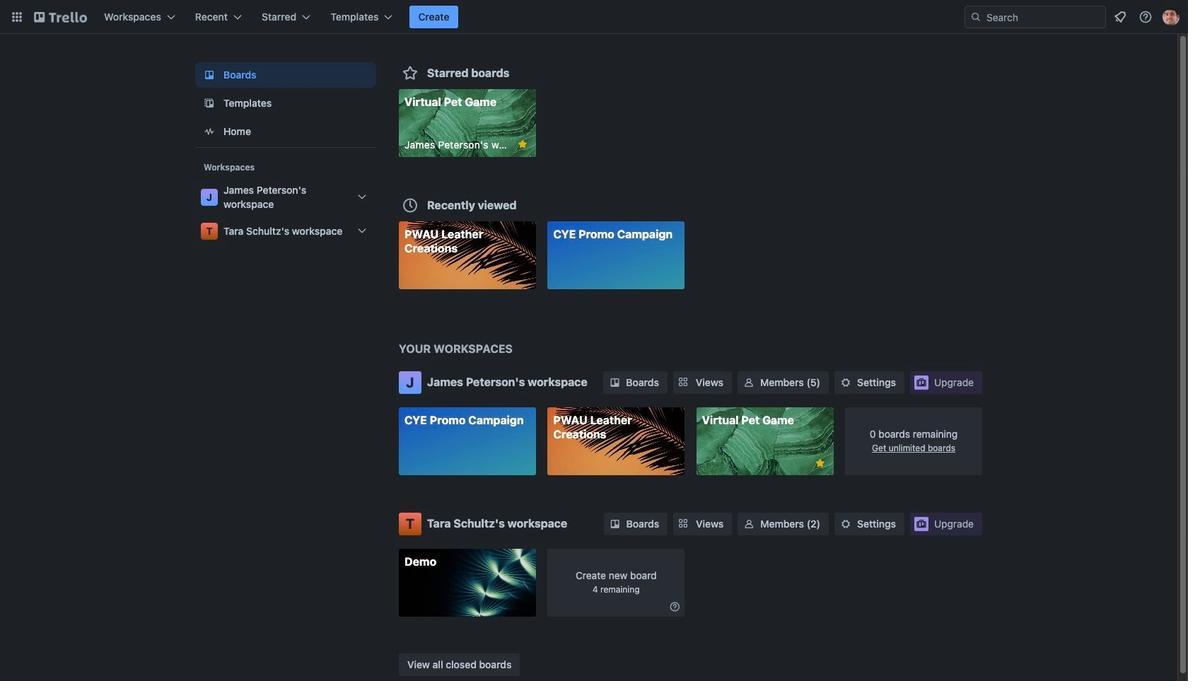 Task type: vqa. For each thing, say whether or not it's contained in the screenshot.
add icon
no



Task type: describe. For each thing, give the bounding box(es) containing it.
template board image
[[201, 95, 218, 112]]

james peterson (jamespeterson93) image
[[1163, 8, 1180, 25]]

1 vertical spatial click to unstar this board. it will be removed from your starred list. image
[[814, 457, 827, 470]]

primary element
[[0, 0, 1189, 34]]

0 notifications image
[[1112, 8, 1129, 25]]

Search field
[[982, 7, 1106, 27]]

open information menu image
[[1139, 10, 1153, 24]]

home image
[[201, 123, 218, 140]]



Task type: locate. For each thing, give the bounding box(es) containing it.
click to unstar this board. it will be removed from your starred list. image
[[516, 138, 529, 151], [814, 457, 827, 470]]

1 horizontal spatial click to unstar this board. it will be removed from your starred list. image
[[814, 457, 827, 470]]

board image
[[201, 67, 218, 83]]

sm image
[[839, 376, 853, 390], [608, 517, 622, 531], [742, 517, 757, 531]]

sm image
[[608, 376, 622, 390], [742, 376, 756, 390], [839, 517, 853, 531], [668, 600, 682, 614]]

back to home image
[[34, 6, 87, 28]]

0 horizontal spatial sm image
[[608, 517, 622, 531]]

search image
[[971, 11, 982, 23]]

2 horizontal spatial sm image
[[839, 376, 853, 390]]

0 horizontal spatial click to unstar this board. it will be removed from your starred list. image
[[516, 138, 529, 151]]

0 vertical spatial click to unstar this board. it will be removed from your starred list. image
[[516, 138, 529, 151]]

1 horizontal spatial sm image
[[742, 517, 757, 531]]



